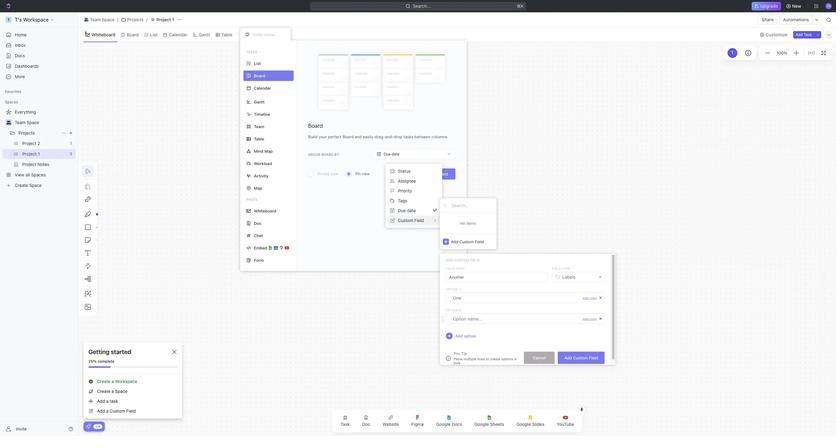 Task type: locate. For each thing, give the bounding box(es) containing it.
1 horizontal spatial table
[[254, 136, 264, 141]]

1 horizontal spatial team space link
[[82, 16, 116, 23]]

0 vertical spatial team space
[[90, 17, 114, 22]]

projects
[[127, 17, 144, 22], [18, 130, 35, 136]]

add color for option 2
[[583, 317, 597, 321]]

docs inside button
[[452, 422, 462, 427]]

due date for due date button
[[398, 208, 416, 213]]

add custom field inside dropdown button
[[451, 239, 484, 244]]

1 vertical spatial team space
[[15, 120, 39, 125]]

team space inside sidebar 'navigation'
[[15, 120, 39, 125]]

website button
[[378, 412, 404, 431]]

Option name... text field
[[453, 314, 580, 324]]

0 horizontal spatial projects
[[18, 130, 35, 136]]

0 horizontal spatial /
[[117, 17, 118, 22]]

group board by:
[[308, 152, 340, 156]]

space
[[102, 17, 114, 22], [27, 120, 39, 125], [115, 389, 127, 394]]

1 horizontal spatial google
[[475, 422, 489, 427]]

type
[[562, 267, 570, 271]]

team space
[[90, 17, 114, 22], [15, 120, 39, 125]]

1 vertical spatial table
[[254, 136, 264, 141]]

new
[[792, 3, 801, 9]]

add option
[[455, 334, 476, 339]]

1 horizontal spatial team
[[90, 17, 101, 22]]

tree inside sidebar 'navigation'
[[2, 107, 76, 191]]

1 vertical spatial due
[[398, 208, 406, 213]]

task down automations button
[[804, 32, 812, 37]]

lines
[[478, 357, 485, 361]]

25%
[[88, 359, 97, 364]]

0 vertical spatial doc
[[254, 221, 262, 226]]

upgrade
[[761, 3, 778, 9]]

1 horizontal spatial board
[[308, 123, 323, 129]]

option 2
[[446, 309, 461, 312]]

workspace
[[115, 379, 137, 384]]

1 vertical spatial team space link
[[15, 118, 75, 128]]

create
[[97, 379, 110, 384], [97, 389, 110, 394]]

task left doc button
[[341, 422, 350, 427]]

projects inside sidebar 'navigation'
[[18, 130, 35, 136]]

date
[[392, 152, 400, 157], [407, 208, 416, 213]]

slides
[[532, 422, 545, 427]]

2 add color button from the top
[[583, 317, 597, 321]]

a for custom
[[106, 409, 109, 414]]

space inside sidebar 'navigation'
[[27, 120, 39, 125]]

board link
[[126, 30, 139, 39]]

0 horizontal spatial projects link
[[18, 128, 59, 138]]

add custom field
[[451, 239, 484, 244], [446, 258, 480, 262], [565, 356, 598, 361]]

1 horizontal spatial due
[[398, 208, 406, 213]]

onboarding checklist button element
[[86, 424, 91, 429]]

1 vertical spatial list
[[254, 61, 261, 66]]

dashboards
[[15, 64, 39, 69]]

map right mind
[[264, 149, 273, 154]]

onboarding checklist button image
[[86, 424, 91, 429]]

tree
[[2, 107, 76, 191]]

0 vertical spatial due date
[[384, 152, 400, 157]]

1 vertical spatial add custom field
[[446, 258, 480, 262]]

new button
[[784, 1, 805, 11]]

user group image
[[84, 18, 88, 21], [6, 121, 11, 125]]

0 vertical spatial list
[[150, 32, 158, 37]]

whiteboard left the board link at the left top of page
[[92, 32, 115, 37]]

date inside button
[[407, 208, 416, 213]]

1 vertical spatial task
[[341, 422, 350, 427]]

/
[[117, 17, 118, 22], [146, 17, 148, 22]]

team space up the 'whiteboard' link
[[90, 17, 114, 22]]

close image
[[172, 350, 177, 354]]

custom inside button
[[573, 356, 588, 361]]

1 vertical spatial option
[[446, 309, 458, 312]]

0 horizontal spatial table
[[222, 32, 232, 37]]

2 horizontal spatial google
[[517, 422, 531, 427]]

pro
[[454, 351, 460, 356]]

add task
[[796, 32, 812, 37]]

due date up custom field
[[398, 208, 416, 213]]

doc inside button
[[362, 422, 370, 427]]

google left slides on the right bottom
[[517, 422, 531, 427]]

0 vertical spatial color
[[590, 296, 597, 300]]

calendar up timeline
[[254, 86, 271, 90]]

custom
[[398, 218, 413, 223], [460, 239, 474, 244], [454, 258, 469, 262], [573, 356, 588, 361], [110, 409, 125, 414]]

0 vertical spatial docs
[[15, 53, 25, 58]]

0 horizontal spatial date
[[392, 152, 400, 157]]

1
[[172, 17, 174, 22], [459, 288, 461, 291]]

chat
[[254, 233, 263, 238]]

due date inside button
[[398, 208, 416, 213]]

0 horizontal spatial user group image
[[6, 121, 11, 125]]

google docs button
[[431, 412, 467, 431]]

bulk
[[454, 361, 461, 365]]

2 horizontal spatial board
[[436, 172, 448, 177]]

share button
[[758, 15, 778, 25]]

option 1
[[446, 288, 461, 291]]

0 horizontal spatial due
[[384, 152, 391, 157]]

tree containing team space
[[2, 107, 76, 191]]

due
[[384, 152, 391, 157], [398, 208, 406, 213]]

0 vertical spatial 1
[[172, 17, 174, 22]]

table
[[222, 32, 232, 37], [254, 136, 264, 141]]

a down add a task
[[106, 409, 109, 414]]

map down activity
[[254, 186, 262, 191]]

inbox
[[15, 43, 26, 48]]

1 vertical spatial docs
[[452, 422, 462, 427]]

1 inside project 1 link
[[172, 17, 174, 22]]

0 horizontal spatial board
[[127, 32, 139, 37]]

0 vertical spatial projects
[[127, 17, 144, 22]]

1 vertical spatial whiteboard
[[254, 209, 276, 213]]

table up mind
[[254, 136, 264, 141]]

due inside button
[[398, 208, 406, 213]]

0 vertical spatial create
[[97, 379, 110, 384]]

2 vertical spatial add custom field
[[565, 356, 598, 361]]

google for google slides
[[517, 422, 531, 427]]

due date
[[384, 152, 400, 157], [398, 208, 416, 213]]

date inside dropdown button
[[392, 152, 400, 157]]

1 vertical spatial add color
[[583, 317, 597, 321]]

1 vertical spatial board
[[308, 123, 323, 129]]

0 horizontal spatial team space
[[15, 120, 39, 125]]

due date inside dropdown button
[[384, 152, 400, 157]]

workload
[[254, 161, 272, 166]]

3 google from the left
[[517, 422, 531, 427]]

team space down spaces
[[15, 120, 39, 125]]

0 horizontal spatial google
[[436, 422, 451, 427]]

0 horizontal spatial team
[[15, 120, 26, 125]]

automations
[[783, 17, 809, 22]]

create a workspace
[[97, 379, 137, 384]]

1 add color from the top
[[583, 296, 597, 300]]

100%
[[777, 50, 788, 55]]

1 vertical spatial calendar
[[254, 86, 271, 90]]

assignee button
[[388, 176, 440, 186]]

1 google from the left
[[436, 422, 451, 427]]

1 horizontal spatial projects link
[[120, 16, 145, 23]]

a up "task"
[[112, 389, 114, 394]]

option down field name
[[446, 288, 458, 291]]

t
[[731, 50, 734, 55]]

0 vertical spatial user group image
[[84, 18, 88, 21]]

1 vertical spatial user group image
[[6, 121, 11, 125]]

docs inside sidebar 'navigation'
[[15, 53, 25, 58]]

due date up status at left top
[[384, 152, 400, 157]]

add color button
[[583, 296, 597, 300], [583, 317, 597, 321]]

1 horizontal spatial date
[[407, 208, 416, 213]]

1 vertical spatial add color button
[[583, 317, 597, 321]]

option for option 2
[[446, 309, 458, 312]]

mind map
[[254, 149, 273, 154]]

favorites button
[[2, 88, 24, 96]]

date up status at left top
[[392, 152, 400, 157]]

0 horizontal spatial doc
[[254, 221, 262, 226]]

2 google from the left
[[475, 422, 489, 427]]

sheets
[[490, 422, 504, 427]]

1 add color button from the top
[[583, 296, 597, 300]]

date for due date button
[[407, 208, 416, 213]]

list down 'view'
[[254, 61, 261, 66]]

1 option from the top
[[446, 288, 458, 291]]

group
[[308, 152, 321, 156]]

1 down name
[[459, 288, 461, 291]]

google right figma
[[436, 422, 451, 427]]

0 vertical spatial projects link
[[120, 16, 145, 23]]

priority button
[[388, 186, 440, 196]]

1 horizontal spatial map
[[264, 149, 273, 154]]

table right gantt link
[[222, 32, 232, 37]]

0 vertical spatial date
[[392, 152, 400, 157]]

add color for option 1
[[583, 296, 597, 300]]

whiteboard up chat
[[254, 209, 276, 213]]

team up the 'whiteboard' link
[[90, 17, 101, 22]]

favorites
[[5, 89, 21, 94]]

1 vertical spatial doc
[[362, 422, 370, 427]]

1 horizontal spatial doc
[[362, 422, 370, 427]]

1 vertical spatial 1
[[459, 288, 461, 291]]

create up add a task
[[97, 389, 110, 394]]

option
[[446, 288, 458, 291], [446, 309, 458, 312]]

options
[[501, 357, 513, 361]]

task
[[110, 399, 118, 404]]

status button
[[388, 166, 440, 176]]

2 vertical spatial space
[[115, 389, 127, 394]]

1 horizontal spatial whiteboard
[[254, 209, 276, 213]]

1 vertical spatial due date
[[398, 208, 416, 213]]

home link
[[2, 30, 76, 40]]

calendar down project 1
[[169, 32, 187, 37]]

2 vertical spatial board
[[436, 172, 448, 177]]

2 option from the top
[[446, 309, 458, 312]]

a left "task"
[[106, 399, 109, 404]]

labels button
[[553, 272, 604, 283]]

due inside dropdown button
[[384, 152, 391, 157]]

2 color from the top
[[590, 317, 597, 321]]

field name
[[446, 267, 465, 271]]

create up create a space
[[97, 379, 110, 384]]

doc up chat
[[254, 221, 262, 226]]

0 vertical spatial calendar
[[169, 32, 187, 37]]

project 1 link
[[149, 16, 176, 23]]

i
[[448, 357, 449, 361]]

form
[[254, 258, 264, 263]]

1 create from the top
[[97, 379, 110, 384]]

0 vertical spatial map
[[264, 149, 273, 154]]

1 vertical spatial map
[[254, 186, 262, 191]]

add color button for option 2
[[583, 317, 597, 321]]

create a space
[[97, 389, 127, 394]]

1 horizontal spatial /
[[146, 17, 148, 22]]

automations button
[[780, 15, 812, 24]]

1 vertical spatial projects
[[18, 130, 35, 136]]

doc right task button
[[362, 422, 370, 427]]

1 horizontal spatial user group image
[[84, 18, 88, 21]]

0 horizontal spatial calendar
[[169, 32, 187, 37]]

1 vertical spatial projects link
[[18, 128, 59, 138]]

0 horizontal spatial space
[[27, 120, 39, 125]]

by:
[[334, 152, 340, 156]]

gantt left table link
[[199, 32, 210, 37]]

gantt up timeline
[[254, 99, 265, 104]]

add color button for option 1
[[583, 296, 597, 300]]

calendar link
[[168, 30, 187, 39]]

0 vertical spatial whiteboard
[[92, 32, 115, 37]]

1 right project
[[172, 17, 174, 22]]

1 vertical spatial create
[[97, 389, 110, 394]]

team inside sidebar 'navigation'
[[15, 120, 26, 125]]

list down project 1 link on the top left
[[150, 32, 158, 37]]

0 horizontal spatial task
[[341, 422, 350, 427]]

1 horizontal spatial list
[[254, 61, 261, 66]]

1/4
[[96, 425, 100, 429]]

option left 2
[[446, 309, 458, 312]]

date up custom field
[[407, 208, 416, 213]]

add task button
[[793, 31, 815, 38]]

a up create a space
[[112, 379, 114, 384]]

team down spaces
[[15, 120, 26, 125]]

projects link
[[120, 16, 145, 23], [18, 128, 59, 138]]

1 horizontal spatial 1
[[459, 288, 461, 291]]

0 vertical spatial due
[[384, 152, 391, 157]]

1 / from the left
[[117, 17, 118, 22]]

calendar
[[169, 32, 187, 37], [254, 86, 271, 90]]

1 horizontal spatial task
[[804, 32, 812, 37]]

0 vertical spatial add custom field
[[451, 239, 484, 244]]

gantt
[[199, 32, 210, 37], [254, 99, 265, 104]]

2 add color from the top
[[583, 317, 597, 321]]

google left sheets
[[475, 422, 489, 427]]

0 vertical spatial task
[[804, 32, 812, 37]]

1 horizontal spatial projects
[[127, 17, 144, 22]]

0 horizontal spatial 1
[[172, 17, 174, 22]]

team down timeline
[[254, 124, 264, 129]]

0 vertical spatial add color
[[583, 296, 597, 300]]

docs link
[[2, 51, 76, 61]]

2 create from the top
[[97, 389, 110, 394]]

color for option 1
[[590, 296, 597, 300]]

0 vertical spatial gantt
[[199, 32, 210, 37]]

0 horizontal spatial docs
[[15, 53, 25, 58]]

doc button
[[357, 412, 375, 431]]

1 vertical spatial gantt
[[254, 99, 265, 104]]

add color
[[583, 296, 597, 300], [583, 317, 597, 321]]

1 horizontal spatial docs
[[452, 422, 462, 427]]

1 color from the top
[[590, 296, 597, 300]]

0 vertical spatial add color button
[[583, 296, 597, 300]]

Enter name... text field
[[446, 272, 548, 282]]

0 vertical spatial space
[[102, 17, 114, 22]]

1 vertical spatial date
[[407, 208, 416, 213]]



Task type: vqa. For each thing, say whether or not it's contained in the screenshot.
leftmost Team Space link
yes



Task type: describe. For each thing, give the bounding box(es) containing it.
Option name... text field
[[453, 293, 580, 303]]

youtube button
[[552, 412, 579, 431]]

due date button
[[372, 150, 456, 159]]

no items
[[460, 221, 476, 226]]

google slides
[[517, 422, 545, 427]]

view button
[[240, 30, 260, 39]]

invite
[[16, 426, 27, 432]]

started
[[111, 349, 131, 356]]

labels
[[563, 275, 576, 280]]

100% button
[[776, 49, 789, 57]]

youtube
[[557, 422, 574, 427]]

custom field button
[[388, 216, 440, 226]]

0 vertical spatial table
[[222, 32, 232, 37]]

google slides button
[[512, 412, 550, 431]]

google for google sheets
[[475, 422, 489, 427]]

upgrade link
[[752, 2, 781, 10]]

a for space
[[112, 389, 114, 394]]

list link
[[149, 30, 158, 39]]

figma button
[[407, 412, 429, 431]]

Enter name... field
[[252, 32, 286, 37]]

a for workspace
[[112, 379, 114, 384]]

1 for project 1
[[172, 17, 174, 22]]

0 vertical spatial team space link
[[82, 16, 116, 23]]

view
[[248, 32, 258, 37]]

name
[[456, 267, 465, 271]]

due date for due date dropdown button
[[384, 152, 400, 157]]

items
[[466, 221, 476, 226]]

google for google docs
[[436, 422, 451, 427]]

inbox link
[[2, 40, 76, 50]]

search...
[[413, 3, 431, 9]]

0 horizontal spatial list
[[150, 32, 158, 37]]

no
[[460, 221, 465, 226]]

tags
[[398, 198, 407, 203]]

color for option 2
[[590, 317, 597, 321]]

customize button
[[758, 30, 789, 39]]

figma
[[411, 422, 424, 427]]

add a task
[[97, 399, 118, 404]]

0 horizontal spatial whiteboard
[[92, 32, 115, 37]]

create for create a workspace
[[97, 379, 110, 384]]

multiple
[[464, 357, 477, 361]]

1 for option 1
[[459, 288, 461, 291]]

create
[[490, 357, 500, 361]]

cancel button
[[524, 352, 555, 364]]

google docs
[[436, 422, 462, 427]]

custom field
[[398, 218, 424, 223]]

option
[[464, 334, 476, 339]]

view button
[[240, 27, 260, 42]]

getting started
[[88, 349, 131, 356]]

activity
[[254, 173, 268, 178]]

due for due date button
[[398, 208, 406, 213]]

⌘k
[[517, 3, 524, 9]]

to
[[486, 357, 489, 361]]

0 horizontal spatial team space link
[[15, 118, 75, 128]]

1 horizontal spatial space
[[102, 17, 114, 22]]

embed
[[254, 246, 267, 250]]

google sheets
[[475, 422, 504, 427]]

field type
[[552, 267, 570, 271]]

user group image inside sidebar 'navigation'
[[6, 121, 11, 125]]

1 horizontal spatial team space
[[90, 17, 114, 22]]

timeline
[[254, 112, 270, 117]]

customize
[[766, 32, 788, 37]]

add a custom field
[[97, 409, 136, 414]]

assignee
[[398, 178, 416, 184]]

2 horizontal spatial team
[[254, 124, 264, 129]]

tags button
[[388, 196, 440, 206]]

gantt link
[[198, 30, 210, 39]]

2 / from the left
[[146, 17, 148, 22]]

a for task
[[106, 399, 109, 404]]

status
[[398, 169, 411, 174]]

paste
[[454, 357, 463, 361]]

due for due date dropdown button
[[384, 152, 391, 157]]

home
[[15, 32, 27, 37]]

0 vertical spatial board
[[127, 32, 139, 37]]

website
[[383, 422, 399, 427]]

field inside button
[[589, 356, 598, 361]]

add inside dropdown button
[[451, 239, 458, 244]]

1 horizontal spatial gantt
[[254, 99, 265, 104]]

table link
[[220, 30, 232, 39]]

Search... text field
[[452, 201, 494, 210]]

tip
[[461, 351, 467, 356]]

priority
[[398, 188, 412, 194]]

create for create a space
[[97, 389, 110, 394]]

0 horizontal spatial gantt
[[199, 32, 210, 37]]

spaces
[[5, 100, 18, 104]]

date for due date dropdown button
[[392, 152, 400, 157]]

getting
[[88, 349, 109, 356]]

0 horizontal spatial map
[[254, 186, 262, 191]]

due date button
[[388, 206, 440, 216]]

pro tip paste multiple lines to create options in bulk
[[454, 351, 517, 365]]

2 horizontal spatial space
[[115, 389, 127, 394]]

whiteboard link
[[90, 30, 115, 39]]

project 1
[[156, 17, 174, 22]]

in
[[514, 357, 517, 361]]

dashboards link
[[2, 61, 76, 71]]

option for option 1
[[446, 288, 458, 291]]

project
[[156, 17, 171, 22]]

add custom field inside button
[[565, 356, 598, 361]]

cancel
[[533, 356, 546, 361]]

1 horizontal spatial calendar
[[254, 86, 271, 90]]

2
[[459, 309, 461, 312]]

sidebar navigation
[[0, 12, 79, 436]]



